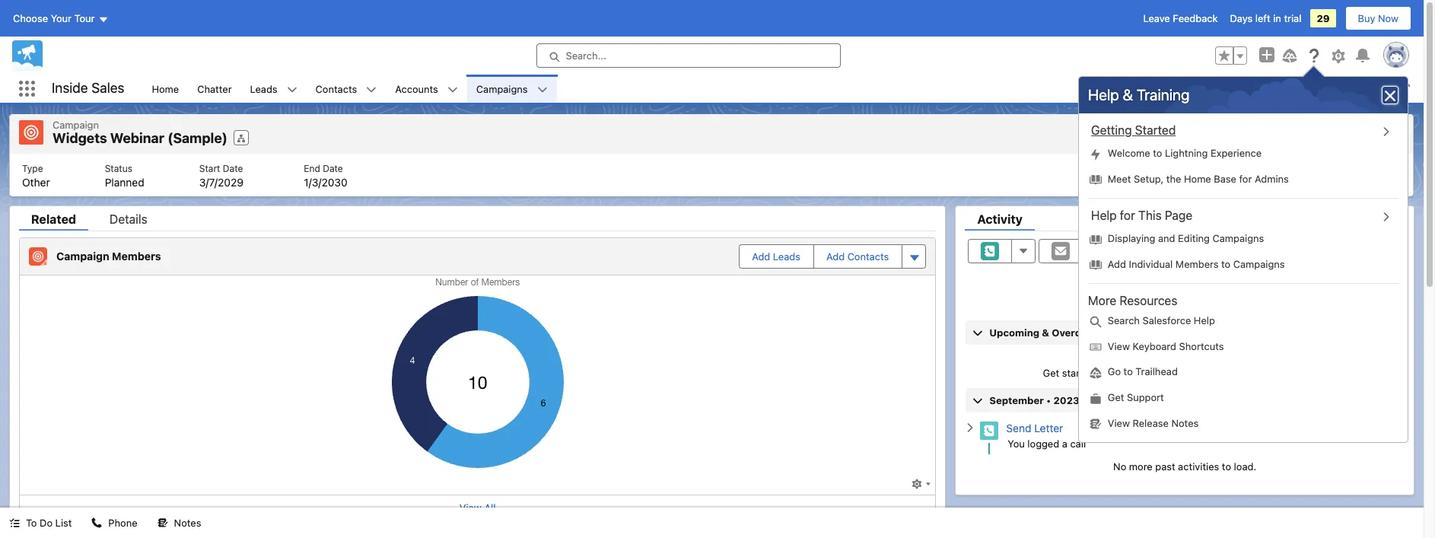 Task type: locate. For each thing, give the bounding box(es) containing it.
1 horizontal spatial leads
[[773, 250, 801, 262]]

started
[[1063, 367, 1095, 379]]

text default image inside to do list button
[[9, 518, 20, 529]]

meet setup, the home base for admins link
[[1079, 166, 1408, 192]]

a inside send letter you logged a call
[[1062, 437, 1068, 450]]

leads list item
[[241, 75, 306, 103]]

0 horizontal spatial members
[[112, 249, 161, 262]]

1 vertical spatial leads
[[773, 250, 801, 262]]

text default image inside go to trailhead link
[[1090, 367, 1102, 379]]

campaigns inside displaying and editing campaigns link
[[1213, 232, 1265, 244]]

leads right chatter link
[[250, 83, 278, 95]]

search
[[1108, 315, 1140, 327]]

date inside start date 3/7/2029
[[223, 163, 243, 174]]

members
[[112, 249, 161, 262], [1176, 258, 1219, 270]]

other
[[22, 175, 50, 188]]

help for help for this page
[[1092, 209, 1117, 222]]

campaign for campaign
[[53, 119, 99, 131]]

your
[[51, 12, 72, 24]]

0 horizontal spatial home
[[152, 83, 179, 95]]

0 horizontal spatial no
[[1114, 460, 1127, 472]]

to
[[1153, 147, 1163, 159], [1222, 258, 1231, 270], [1196, 352, 1205, 364], [1124, 366, 1133, 378], [1222, 460, 1232, 472]]

1 vertical spatial view
[[1108, 417, 1130, 429]]

0 vertical spatial for
[[1240, 172, 1253, 185]]

view release notes link
[[1079, 411, 1408, 436]]

all
[[1222, 271, 1234, 283], [1266, 271, 1278, 283], [1332, 271, 1343, 283], [485, 501, 496, 513]]

help
[[1089, 86, 1120, 104], [1092, 209, 1117, 222], [1194, 315, 1216, 327]]

send letter you logged a call
[[1007, 421, 1086, 450]]

help inside list
[[1194, 315, 1216, 327]]

welcome
[[1108, 147, 1151, 159]]

trial
[[1285, 12, 1302, 24]]

chatter link
[[188, 75, 241, 103]]

add for add individual members to campaigns
[[1108, 258, 1127, 270]]

text default image down getting
[[1090, 148, 1102, 160]]

0 horizontal spatial notes
[[174, 517, 201, 529]]

leads inside list item
[[250, 83, 278, 95]]

list containing displaying and editing campaigns
[[1079, 226, 1408, 277]]

buy
[[1358, 12, 1376, 24]]

0 vertical spatial home
[[152, 83, 179, 95]]

getting started
[[1092, 123, 1176, 137]]

more
[[1130, 460, 1153, 472]]

go to trailhead
[[1108, 366, 1178, 378]]

1 vertical spatial &
[[1042, 326, 1050, 338]]

date for 3/7/2029
[[223, 163, 243, 174]]

campaigns
[[476, 83, 528, 95], [1213, 232, 1265, 244], [1234, 258, 1285, 270]]

0 horizontal spatial date
[[223, 163, 243, 174]]

date
[[223, 163, 243, 174], [323, 163, 343, 174]]

members inside "link"
[[112, 249, 161, 262]]

support
[[1127, 391, 1164, 403]]

1 vertical spatial and
[[1281, 367, 1298, 379]]

leave
[[1144, 12, 1171, 24]]

1 horizontal spatial home
[[1184, 172, 1212, 185]]

1 vertical spatial activities
[[1152, 352, 1193, 364]]

tour
[[74, 12, 95, 24]]

home inside home link
[[152, 83, 179, 95]]

1 horizontal spatial members
[[1176, 258, 1219, 270]]

1 horizontal spatial add
[[827, 250, 845, 262]]

details
[[110, 212, 147, 226]]

text default image inside 'meet setup, the home base for admins' "link"
[[1090, 174, 1102, 186]]

0 horizontal spatial leads
[[250, 83, 278, 95]]

campaign
[[53, 119, 99, 131], [56, 249, 109, 262]]

help & training
[[1089, 86, 1190, 104]]

activities right past
[[1178, 460, 1220, 472]]

individual
[[1129, 258, 1173, 270]]

displaying and editing campaigns link
[[1079, 226, 1408, 252]]

0 vertical spatial &
[[1123, 86, 1134, 104]]

go to trailhead link
[[1079, 360, 1408, 385]]

campaign down related link
[[56, 249, 109, 262]]

2 vertical spatial view
[[460, 501, 482, 513]]

1 date from the left
[[223, 163, 243, 174]]

meet
[[1108, 172, 1132, 185]]

to inside no activities to show. get started by sending an email, scheduling a task, and more.
[[1196, 352, 1205, 364]]

0 vertical spatial a
[[1248, 367, 1253, 379]]

get left started
[[1043, 367, 1060, 379]]

1 horizontal spatial contacts
[[848, 250, 889, 262]]

help for this page button
[[1079, 208, 1408, 223]]

text default image left displaying
[[1090, 233, 1102, 246]]

1 horizontal spatial date
[[323, 163, 343, 174]]

text default image inside view keyboard shortcuts link
[[1090, 341, 1102, 354]]

1 vertical spatial for
[[1120, 209, 1136, 222]]

add
[[752, 250, 771, 262], [827, 250, 845, 262], [1108, 258, 1127, 270]]

0 vertical spatial no
[[1136, 352, 1149, 364]]

text default image inside phone button
[[92, 518, 102, 529]]

• left types at the bottom
[[1325, 271, 1329, 283]]

search salesforce help link
[[1079, 309, 1408, 334]]

types
[[1346, 271, 1372, 283]]

0 horizontal spatial and
[[1159, 232, 1176, 244]]

0 vertical spatial view
[[1108, 340, 1130, 352]]

text default image inside 'welcome to lightning experience' link
[[1090, 148, 1102, 160]]

start date 3/7/2029
[[199, 163, 244, 188]]

&
[[1123, 86, 1134, 104], [1042, 326, 1050, 338]]

1 vertical spatial no
[[1114, 460, 1127, 472]]

to do list button
[[0, 508, 81, 538]]

campaign for campaign members
[[56, 249, 109, 262]]

get inside no activities to show. get started by sending an email, scheduling a task, and more.
[[1043, 367, 1060, 379]]

no
[[1136, 352, 1149, 364], [1114, 460, 1127, 472]]

no left more
[[1114, 460, 1127, 472]]

overdue
[[1052, 326, 1094, 338]]

& left overdue
[[1042, 326, 1050, 338]]

no for more
[[1114, 460, 1127, 472]]

& inside dialog
[[1123, 86, 1134, 104]]

getting
[[1092, 123, 1132, 137]]

past
[[1156, 460, 1176, 472]]

2 vertical spatial help
[[1194, 315, 1216, 327]]

1 vertical spatial campaign
[[56, 249, 109, 262]]

add inside help & training dialog
[[1108, 258, 1127, 270]]

notes right the phone
[[174, 517, 201, 529]]

text default image inside search salesforce help link
[[1090, 316, 1102, 328]]

campaign inside "link"
[[56, 249, 109, 262]]

accounts list item
[[386, 75, 467, 103]]

widgets webinar (sample)
[[53, 130, 228, 146]]

leads inside button
[[773, 250, 801, 262]]

no up go to trailhead
[[1136, 352, 1149, 364]]

a
[[1248, 367, 1253, 379], [1062, 437, 1068, 450]]

home left chatter
[[152, 83, 179, 95]]

contacts inside 'contacts' link
[[316, 83, 357, 95]]

get support
[[1108, 391, 1164, 403]]

leave feedback
[[1144, 12, 1218, 24]]

1 vertical spatial campaigns
[[1213, 232, 1265, 244]]

date inside end date 1/3/2030
[[323, 163, 343, 174]]

0 horizontal spatial &
[[1042, 326, 1050, 338]]

1 vertical spatial get
[[1108, 391, 1125, 403]]

1/3/2030
[[304, 175, 348, 188]]

1 horizontal spatial no
[[1136, 352, 1149, 364]]

time
[[1236, 271, 1256, 283]]

• right time at the right bottom of page
[[1259, 271, 1264, 283]]

& left training
[[1123, 86, 1134, 104]]

0 horizontal spatial get
[[1043, 367, 1060, 379]]

getting started button
[[1079, 123, 1408, 138]]

a left task,
[[1248, 367, 1253, 379]]

2 horizontal spatial add
[[1108, 258, 1127, 270]]

view for view keyboard shortcuts
[[1108, 340, 1130, 352]]

meet setup, the home base for admins
[[1108, 172, 1289, 185]]

add individual members to campaigns
[[1108, 258, 1285, 270]]

add for add leads
[[752, 250, 771, 262]]

training
[[1137, 86, 1190, 104]]

days
[[1231, 12, 1253, 24]]

0 horizontal spatial contacts
[[316, 83, 357, 95]]

no inside no activities to show. get started by sending an email, scheduling a task, and more.
[[1136, 352, 1149, 364]]

text default image inside the help for this page button
[[1382, 212, 1393, 222]]

0 vertical spatial contacts
[[316, 83, 357, 95]]

buy now
[[1358, 12, 1399, 24]]

phone
[[108, 517, 137, 529]]

1 horizontal spatial get
[[1108, 391, 1125, 403]]

notes inside button
[[174, 517, 201, 529]]

text default image inside view release notes link
[[1090, 418, 1102, 430]]

0 horizontal spatial for
[[1120, 209, 1136, 222]]

and down the page
[[1159, 232, 1176, 244]]

activities up email, at the right bottom
[[1152, 352, 1193, 364]]

related link
[[19, 212, 88, 230]]

get support link
[[1079, 385, 1408, 411]]

0 horizontal spatial add
[[752, 250, 771, 262]]

1 vertical spatial help
[[1092, 209, 1117, 222]]

0 vertical spatial and
[[1159, 232, 1176, 244]]

leads left 'add contacts' button
[[773, 250, 801, 262]]

1 horizontal spatial &
[[1123, 86, 1134, 104]]

• inside dropdown button
[[1047, 394, 1052, 406]]

text default image for to
[[1090, 367, 1102, 379]]

text default image inside get support "link"
[[1090, 393, 1102, 405]]

0 vertical spatial campaign
[[53, 119, 99, 131]]

text default image inside getting started button
[[1382, 126, 1393, 137]]

1 vertical spatial home
[[1184, 172, 1212, 185]]

0 vertical spatial campaigns
[[476, 83, 528, 95]]

choose your tour
[[13, 12, 95, 24]]

0 vertical spatial get
[[1043, 367, 1060, 379]]

left
[[1256, 12, 1271, 24]]

text default image left to
[[9, 518, 20, 529]]

for right 'base'
[[1240, 172, 1253, 185]]

text default image for salesforce
[[1090, 316, 1102, 328]]

this
[[1139, 209, 1162, 222]]

help inside button
[[1092, 209, 1117, 222]]

get down go on the bottom right of the page
[[1108, 391, 1125, 403]]

text default image inside displaying and editing campaigns link
[[1090, 233, 1102, 246]]

campaigns down the help for this page button
[[1213, 232, 1265, 244]]

sending
[[1112, 367, 1149, 379]]

more
[[1089, 294, 1117, 308]]

0 horizontal spatial •
[[1047, 394, 1052, 406]]

to do list
[[26, 517, 72, 529]]

resources
[[1120, 294, 1178, 308]]

0 vertical spatial notes
[[1172, 417, 1199, 429]]

• left 2023
[[1047, 394, 1052, 406]]

feedback
[[1173, 12, 1218, 24]]

date up 1/3/2030
[[323, 163, 343, 174]]

text default image inside add individual members to campaigns link
[[1090, 259, 1102, 271]]

text default image
[[1090, 148, 1102, 160], [1090, 233, 1102, 246], [966, 423, 976, 433], [9, 518, 20, 529], [157, 518, 168, 529]]

text default image
[[1382, 126, 1393, 137], [1090, 174, 1102, 186], [1382, 212, 1393, 222], [1090, 259, 1102, 271], [1090, 316, 1102, 328], [1090, 341, 1102, 354], [1090, 367, 1102, 379], [1090, 393, 1102, 405], [1090, 418, 1102, 430], [92, 518, 102, 529]]

list
[[143, 75, 1424, 103], [1079, 141, 1408, 192], [10, 153, 1414, 196], [1079, 226, 1408, 277], [1079, 309, 1408, 436]]

1 horizontal spatial •
[[1259, 271, 1264, 283]]

help up shortcuts
[[1194, 315, 1216, 327]]

in
[[1274, 12, 1282, 24]]

1 horizontal spatial for
[[1240, 172, 1253, 185]]

2 date from the left
[[323, 163, 343, 174]]

1 horizontal spatial and
[[1281, 367, 1298, 379]]

for left this
[[1120, 209, 1136, 222]]

notes
[[1172, 417, 1199, 429], [174, 517, 201, 529]]

campaigns up time at the right bottom of page
[[1234, 258, 1285, 270]]

leads
[[250, 83, 278, 95], [773, 250, 801, 262]]

1 vertical spatial contacts
[[848, 250, 889, 262]]

& inside dropdown button
[[1042, 326, 1050, 338]]

2 vertical spatial campaigns
[[1234, 258, 1285, 270]]

1 vertical spatial a
[[1062, 437, 1068, 450]]

get inside "link"
[[1108, 391, 1125, 403]]

members down the 'details' link on the top of page
[[112, 249, 161, 262]]

1 horizontal spatial a
[[1248, 367, 1253, 379]]

view for view release notes
[[1108, 417, 1130, 429]]

choose
[[13, 12, 48, 24]]

campaigns right accounts list item
[[476, 83, 528, 95]]

date up 3/7/2029
[[223, 163, 243, 174]]

and right task,
[[1281, 367, 1298, 379]]

add contacts button
[[814, 245, 902, 268]]

no more past activities to load. status
[[966, 460, 1405, 472]]

choose your tour button
[[12, 6, 109, 30]]

a left call on the bottom
[[1062, 437, 1068, 450]]

for inside "link"
[[1240, 172, 1253, 185]]

0 horizontal spatial a
[[1062, 437, 1068, 450]]

help up getting
[[1089, 86, 1120, 104]]

home right the
[[1184, 172, 1212, 185]]

help up displaying
[[1092, 209, 1117, 222]]

members up filters:
[[1176, 258, 1219, 270]]

1 vertical spatial notes
[[174, 517, 201, 529]]

1 horizontal spatial notes
[[1172, 417, 1199, 429]]

0 vertical spatial leads
[[250, 83, 278, 95]]

activities right time at the right bottom of page
[[1281, 271, 1322, 283]]

no more past activities to load.
[[1114, 460, 1257, 472]]

to inside go to trailhead link
[[1124, 366, 1133, 378]]

0 vertical spatial help
[[1089, 86, 1120, 104]]

campaign down inside
[[53, 119, 99, 131]]

notes inside help & training dialog
[[1172, 417, 1199, 429]]

notes down september  •  2023 dropdown button
[[1172, 417, 1199, 429]]

group
[[1216, 46, 1248, 65]]

logged call image
[[981, 421, 999, 440]]

text default image right the phone
[[157, 518, 168, 529]]

for inside button
[[1120, 209, 1136, 222]]

load.
[[1234, 460, 1257, 472]]

logged
[[1028, 437, 1060, 450]]



Task type: vqa. For each thing, say whether or not it's contained in the screenshot.
the left Contacts
yes



Task type: describe. For each thing, give the bounding box(es) containing it.
upcoming
[[990, 326, 1040, 338]]

campaign members
[[56, 249, 161, 262]]

the
[[1167, 172, 1182, 185]]

september  •  2023
[[990, 394, 1080, 406]]

task,
[[1256, 367, 1278, 379]]

date for 1/3/2030
[[323, 163, 343, 174]]

campaigns list item
[[467, 75, 557, 103]]

widgets
[[53, 130, 107, 146]]

start
[[199, 163, 220, 174]]

view all
[[460, 501, 496, 513]]

contacts list item
[[306, 75, 386, 103]]

letter
[[1035, 421, 1064, 434]]

admins
[[1255, 172, 1289, 185]]

inside
[[52, 80, 88, 96]]

to
[[26, 517, 37, 529]]

search...
[[566, 49, 607, 62]]

send letter link
[[1007, 421, 1064, 434]]

upcoming & overdue button
[[966, 320, 1404, 344]]

september  •  2023 button
[[966, 388, 1404, 412]]

a inside no activities to show. get started by sending an email, scheduling a task, and more.
[[1248, 367, 1253, 379]]

status planned
[[105, 163, 144, 188]]

add for add contacts
[[827, 250, 845, 262]]

chatter
[[197, 83, 232, 95]]

go
[[1108, 366, 1121, 378]]

activity
[[978, 212, 1023, 226]]

(sample)
[[168, 130, 228, 146]]

29
[[1317, 12, 1330, 24]]

list containing search salesforce help
[[1079, 309, 1408, 436]]

campaigns inside campaigns link
[[476, 83, 528, 95]]

and inside list
[[1159, 232, 1176, 244]]

text default image for support
[[1090, 393, 1102, 405]]

displaying
[[1108, 232, 1156, 244]]

end date 1/3/2030
[[304, 163, 348, 188]]

text default image for editing
[[1090, 233, 1102, 246]]

and inside no activities to show. get started by sending an email, scheduling a task, and more.
[[1281, 367, 1298, 379]]

add leads button
[[740, 245, 813, 268]]

help for this page
[[1092, 209, 1193, 222]]

scheduling
[[1195, 367, 1245, 379]]

& for help
[[1123, 86, 1134, 104]]

list containing other
[[10, 153, 1414, 196]]

filters: all time • all activities • all types
[[1188, 271, 1372, 283]]

text default image for lightning
[[1090, 148, 1102, 160]]

help & training dialog
[[1079, 77, 1408, 442]]

view release notes
[[1108, 417, 1199, 429]]

displaying and editing campaigns
[[1108, 232, 1265, 244]]

contacts link
[[306, 75, 366, 103]]

days left in trial
[[1231, 12, 1302, 24]]

more resources
[[1089, 294, 1178, 308]]

setup,
[[1134, 172, 1164, 185]]

planned
[[105, 175, 144, 188]]

more.
[[1301, 367, 1327, 379]]

contacts inside 'add contacts' button
[[848, 250, 889, 262]]

accounts
[[395, 83, 438, 95]]

2 horizontal spatial •
[[1325, 271, 1329, 283]]

home inside 'meet setup, the home base for admins' "link"
[[1184, 172, 1212, 185]]

list containing welcome to lightning experience
[[1079, 141, 1408, 192]]

by
[[1098, 367, 1109, 379]]

help for help & training
[[1089, 86, 1120, 104]]

add leads
[[752, 250, 801, 262]]

type
[[22, 163, 43, 174]]

to inside add individual members to campaigns link
[[1222, 258, 1231, 270]]

no for activities
[[1136, 352, 1149, 364]]

september
[[990, 394, 1044, 406]]

& for upcoming
[[1042, 326, 1050, 338]]

add individual members to campaigns link
[[1079, 252, 1408, 277]]

view for view all
[[460, 501, 482, 513]]

welcome to lightning experience link
[[1079, 141, 1408, 166]]

editing
[[1178, 232, 1210, 244]]

upcoming & overdue
[[990, 326, 1094, 338]]

search salesforce help
[[1108, 315, 1216, 327]]

leads link
[[241, 75, 287, 103]]

you
[[1008, 437, 1025, 450]]

add contacts
[[827, 250, 889, 262]]

text default image for release
[[1090, 418, 1102, 430]]

page
[[1165, 209, 1193, 222]]

send
[[1007, 421, 1032, 434]]

text default image for keyboard
[[1090, 341, 1102, 354]]

status
[[105, 163, 132, 174]]

no activities to show. get started by sending an email, scheduling a task, and more.
[[1043, 352, 1327, 379]]

text default image for individual
[[1090, 259, 1102, 271]]

phone button
[[83, 508, 147, 538]]

show.
[[1208, 352, 1234, 364]]

campaign members link
[[56, 249, 167, 263]]

lightning
[[1165, 147, 1208, 159]]

now
[[1379, 12, 1399, 24]]

home link
[[143, 75, 188, 103]]

text default image left logged call image
[[966, 423, 976, 433]]

list containing home
[[143, 75, 1424, 103]]

trailhead
[[1136, 366, 1178, 378]]

members inside list
[[1176, 258, 1219, 270]]

details link
[[97, 212, 160, 230]]

leave feedback link
[[1144, 12, 1218, 24]]

campaigns inside add individual members to campaigns link
[[1234, 258, 1285, 270]]

call
[[1071, 437, 1086, 450]]

activity link
[[966, 212, 1035, 230]]

type other
[[22, 163, 50, 188]]

0 vertical spatial activities
[[1281, 271, 1322, 283]]

filters:
[[1188, 271, 1219, 283]]

3/7/2029
[[199, 175, 244, 188]]

activities inside no activities to show. get started by sending an email, scheduling a task, and more.
[[1152, 352, 1193, 364]]

text default image for list
[[9, 518, 20, 529]]

text default image inside notes button
[[157, 518, 168, 529]]

2 vertical spatial activities
[[1178, 460, 1220, 472]]

view all link
[[460, 501, 496, 513]]

sales
[[91, 80, 124, 96]]

inside sales
[[52, 80, 124, 96]]

text default image for setup,
[[1090, 174, 1102, 186]]

2023
[[1054, 394, 1080, 406]]

salesforce
[[1143, 315, 1192, 327]]

base
[[1214, 172, 1237, 185]]

to inside 'welcome to lightning experience' link
[[1153, 147, 1163, 159]]

release
[[1133, 417, 1169, 429]]



